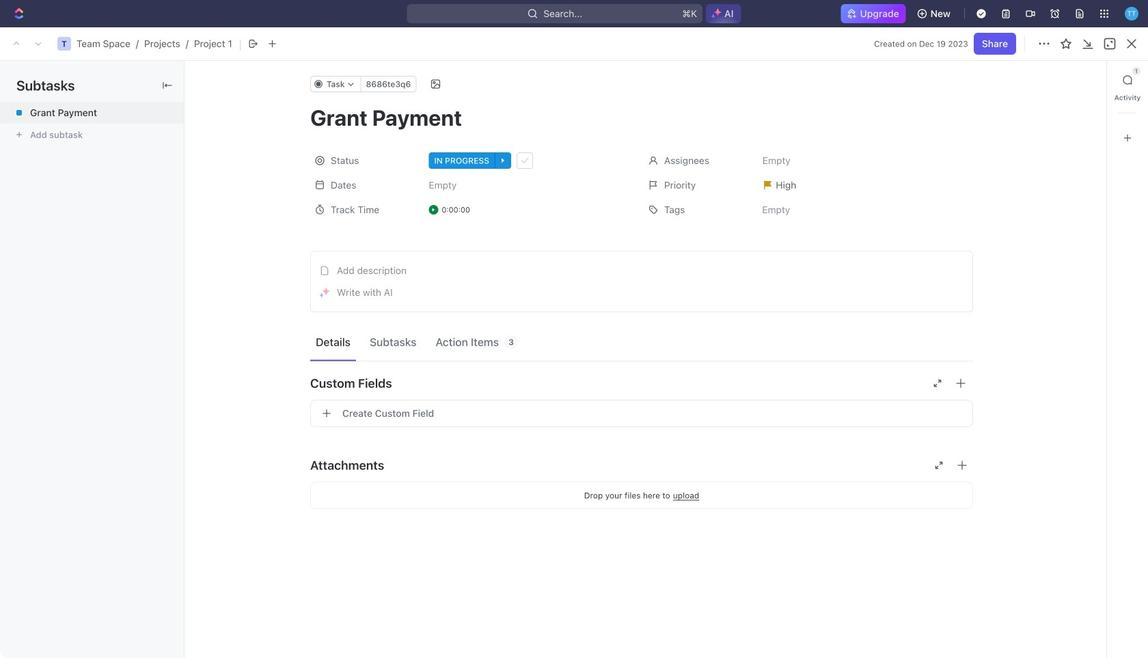 Task type: vqa. For each thing, say whether or not it's contained in the screenshot.
'alert' at the top of the page
yes



Task type: describe. For each thing, give the bounding box(es) containing it.
task sidebar navigation tab list
[[1113, 67, 1143, 149]]

Edit task name text field
[[310, 105, 974, 131]]

sidebar navigation
[[0, 27, 174, 658]]



Task type: locate. For each thing, give the bounding box(es) containing it.
alert
[[174, 61, 1141, 91]]

team space, , element
[[57, 37, 71, 51]]



